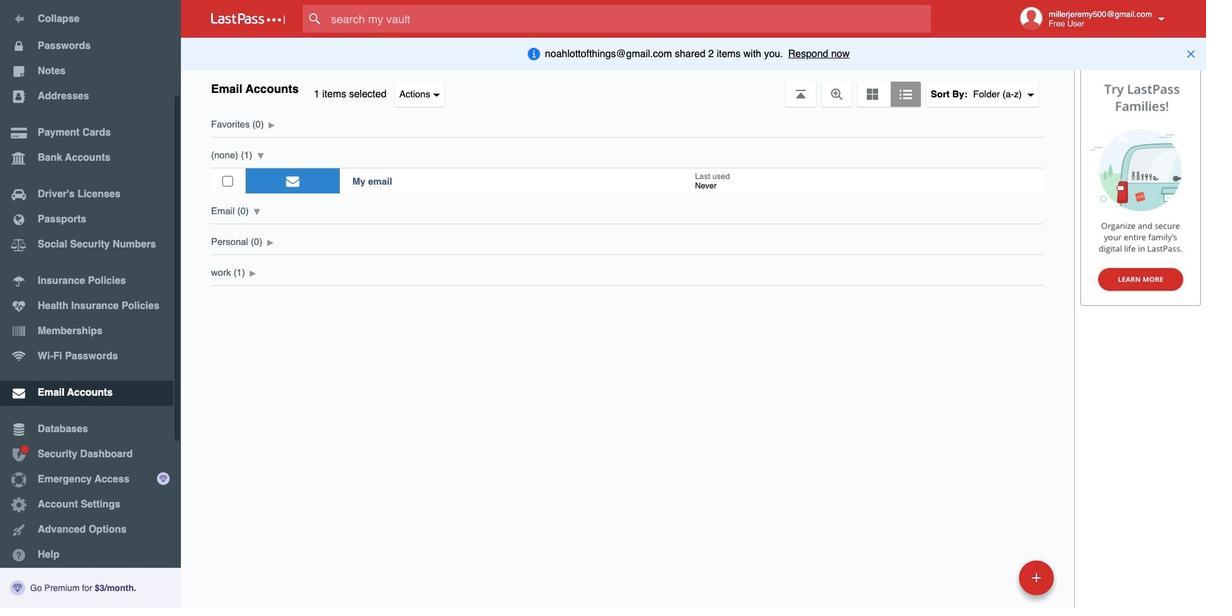 Task type: describe. For each thing, give the bounding box(es) containing it.
new item element
[[933, 560, 1059, 596]]

lastpass image
[[211, 13, 285, 25]]

new item navigation
[[933, 557, 1062, 608]]



Task type: vqa. For each thing, say whether or not it's contained in the screenshot.
search my vault text box
yes



Task type: locate. For each thing, give the bounding box(es) containing it.
main content main content
[[181, 107, 1074, 286]]

vault options navigation
[[181, 69, 1074, 107]]

Search search field
[[303, 5, 956, 33]]

search my vault text field
[[303, 5, 956, 33]]

main navigation navigation
[[0, 0, 181, 608]]



